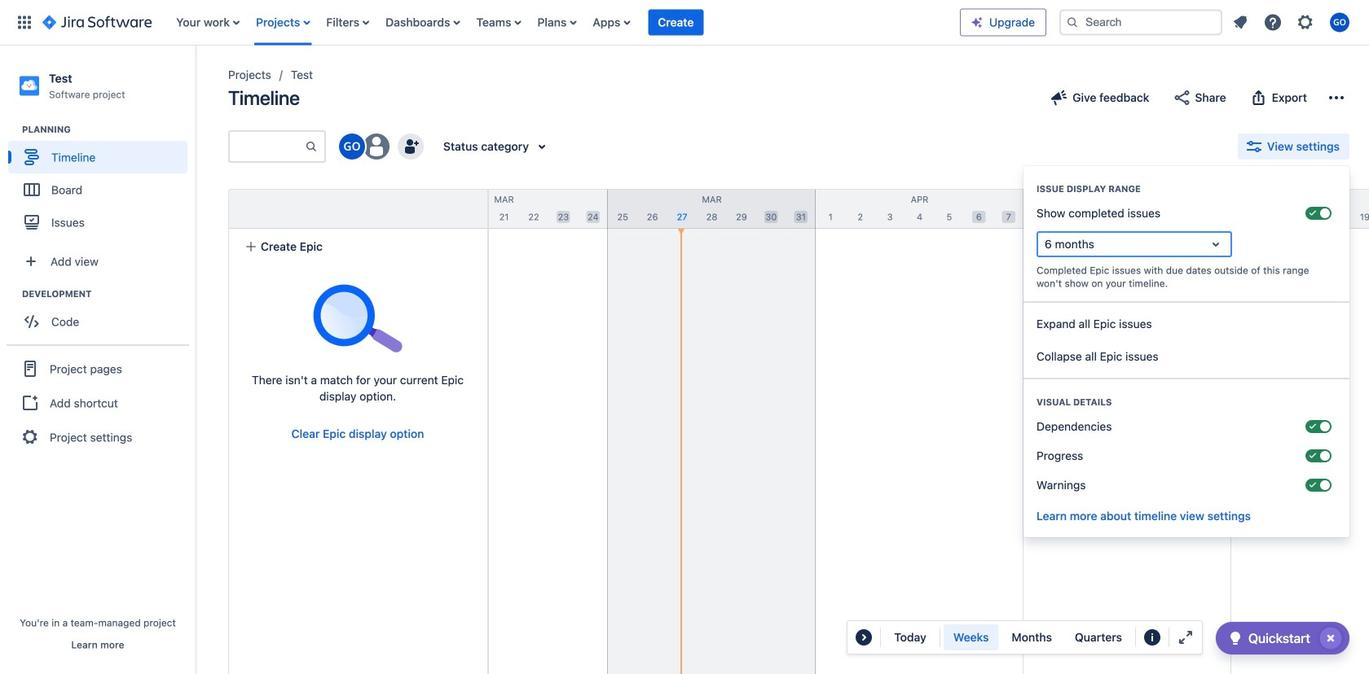 Task type: vqa. For each thing, say whether or not it's contained in the screenshot.
the inside the related pages are automatically generated suggestions that are based on pages viewed or organized together. these will appear as a series of cards at the bottom of some pages, and may update over time.
no



Task type: locate. For each thing, give the bounding box(es) containing it.
add people image
[[401, 137, 421, 157]]

1 column header from the left
[[192, 190, 400, 228]]

banner
[[0, 0, 1369, 46]]

dismiss quickstart image
[[1318, 626, 1344, 652]]

search image
[[1066, 16, 1079, 29]]

5 column header from the left
[[1024, 190, 1232, 228]]

row inside 'row group'
[[229, 190, 487, 229]]

6 column header from the left
[[1232, 190, 1369, 228]]

sidebar element
[[0, 46, 196, 675]]

list item
[[648, 0, 704, 45]]

row
[[229, 190, 487, 229]]

group
[[8, 123, 195, 244], [8, 288, 195, 343], [1024, 302, 1350, 378], [7, 345, 189, 461], [944, 625, 1132, 651]]

None search field
[[1060, 9, 1223, 35]]

enter full screen image
[[1176, 628, 1196, 648]]

4 column header from the left
[[816, 190, 1024, 228]]

your profile and settings image
[[1330, 13, 1350, 32]]

timeline grid
[[192, 189, 1369, 675]]

column header
[[192, 190, 400, 228], [400, 190, 608, 228], [608, 190, 816, 228], [816, 190, 1024, 228], [1024, 190, 1232, 228], [1232, 190, 1369, 228]]

jira software image
[[42, 13, 152, 32], [42, 13, 152, 32]]

legend image
[[1143, 628, 1162, 648]]

appswitcher icon image
[[15, 13, 34, 32]]

row group
[[228, 189, 487, 229]]

export icon image
[[1249, 88, 1269, 108]]

list
[[168, 0, 960, 45], [1226, 8, 1360, 37]]

1 horizontal spatial list
[[1226, 8, 1360, 37]]

heading
[[22, 123, 195, 136], [1024, 183, 1350, 196], [22, 288, 195, 301], [1024, 396, 1350, 409]]



Task type: describe. For each thing, give the bounding box(es) containing it.
notifications image
[[1231, 13, 1250, 32]]

open image
[[1206, 235, 1226, 254]]

development image
[[2, 285, 22, 304]]

sidebar navigation image
[[178, 65, 214, 98]]

check image
[[1226, 629, 1245, 649]]

Search field
[[1060, 9, 1223, 35]]

2 column header from the left
[[400, 190, 608, 228]]

help image
[[1263, 13, 1283, 32]]

primary element
[[10, 0, 960, 45]]

3 column header from the left
[[608, 190, 816, 228]]

settings image
[[1296, 13, 1316, 32]]

Search timeline text field
[[230, 132, 305, 161]]

row group inside timeline grid
[[228, 189, 487, 229]]

issue display range group
[[1024, 166, 1350, 302]]

planning image
[[2, 120, 22, 140]]

0 horizontal spatial list
[[168, 0, 960, 45]]

visual details group
[[1024, 378, 1350, 509]]



